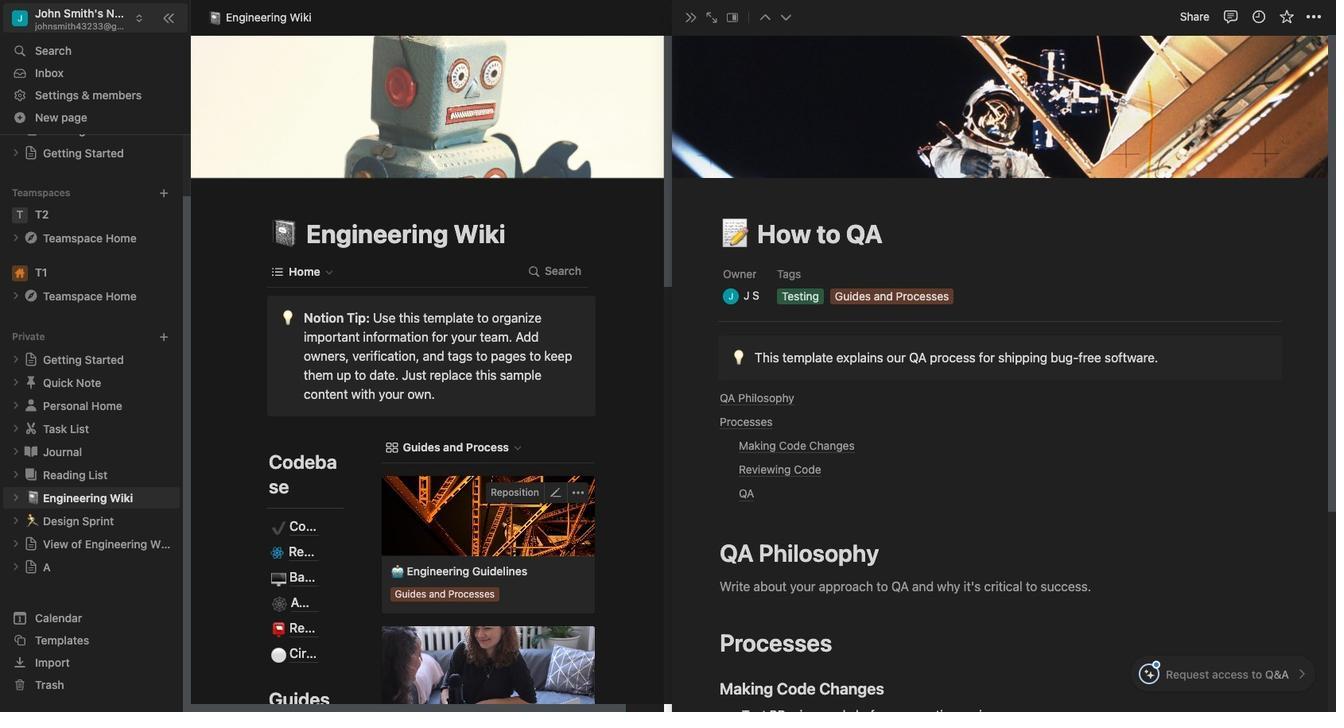 Task type: locate. For each thing, give the bounding box(es) containing it.
2 vertical spatial 📓 image
[[25, 489, 40, 507]]

new teamspace image
[[158, 188, 169, 199]]

updates image left favorite image at top
[[1253, 9, 1269, 25]]

6 open image from the top
[[11, 494, 21, 503]]

4 open image from the top
[[11, 424, 21, 434]]

favorite image
[[1281, 9, 1297, 25]]

0 vertical spatial 📓 image
[[208, 8, 222, 27]]

💡 image
[[280, 307, 296, 328], [731, 347, 747, 368]]

0 horizontal spatial 💡 image
[[280, 307, 296, 328]]

2 updates image from the left
[[1253, 9, 1269, 25]]

note
[[267, 296, 596, 417], [719, 335, 1283, 380]]

1 updates image from the left
[[1251, 9, 1267, 25]]

0 vertical spatial 💡 image
[[280, 307, 296, 328]]

1 horizontal spatial note
[[719, 335, 1283, 380]]

0 horizontal spatial note
[[267, 296, 596, 417]]

updates image right comments image
[[1251, 9, 1267, 25]]

5 open image from the top
[[11, 517, 21, 526]]

open image
[[11, 291, 21, 301], [11, 355, 21, 365], [11, 401, 21, 411], [11, 424, 21, 434], [11, 471, 21, 480], [11, 494, 21, 503], [11, 540, 21, 549]]

updates image
[[1251, 9, 1267, 25], [1253, 9, 1269, 25]]

4 open image from the top
[[11, 447, 21, 457]]

change page icon image
[[24, 146, 38, 160], [23, 230, 39, 246], [23, 288, 39, 304], [24, 353, 38, 367], [23, 375, 39, 391], [23, 398, 39, 414], [23, 421, 39, 437], [23, 444, 39, 460], [23, 467, 39, 483], [24, 537, 38, 552], [24, 560, 38, 575]]

1 open image from the top
[[11, 148, 21, 158]]

comments image
[[1223, 9, 1239, 25]]

📓 image
[[208, 8, 222, 27], [270, 216, 298, 253], [25, 489, 40, 507]]

2 open image from the top
[[11, 233, 21, 243]]

open image
[[11, 148, 21, 158], [11, 233, 21, 243], [11, 378, 21, 388], [11, 447, 21, 457], [11, 517, 21, 526], [11, 563, 21, 572]]

✔️ image
[[272, 518, 287, 538]]

2 horizontal spatial 📓 image
[[270, 216, 298, 253]]

1 horizontal spatial 💡 image
[[731, 347, 747, 368]]

1 horizontal spatial 📓 image
[[208, 8, 222, 27]]

1 vertical spatial 💡 image
[[731, 347, 747, 368]]

next page image
[[781, 12, 792, 23]]



Task type: describe. For each thing, give the bounding box(es) containing it.
3 open image from the top
[[11, 378, 21, 388]]

💡 image for leftmost note
[[280, 307, 296, 328]]

📮 image
[[272, 620, 287, 639]]

1 open image from the top
[[11, 291, 21, 301]]

⚪ image
[[272, 645, 287, 665]]

🖥 image
[[272, 569, 287, 589]]

open in full page image
[[706, 11, 719, 24]]

2 open image from the top
[[11, 355, 21, 365]]

t image
[[12, 208, 28, 223]]

7 open image from the top
[[11, 540, 21, 549]]

side peek region
[[668, 0, 1337, 713]]

close image
[[685, 11, 698, 24]]

📝 image
[[721, 216, 750, 253]]

🕸 image
[[272, 594, 287, 614]]

add a page image
[[158, 332, 169, 343]]

5 open image from the top
[[11, 471, 21, 480]]

updates image for favorite image at top
[[1251, 9, 1267, 25]]

1 vertical spatial 📓 image
[[270, 216, 298, 253]]

🤖 image
[[390, 563, 405, 582]]

3 open image from the top
[[11, 401, 21, 411]]

💡 image for note inside the side peek region
[[731, 347, 747, 368]]

previous page image
[[760, 12, 771, 23]]

note inside side peek region
[[719, 335, 1283, 380]]

comments image
[[1225, 9, 1241, 25]]

0 horizontal spatial 📓 image
[[25, 489, 40, 507]]

🏃 image
[[25, 512, 40, 530]]

6 open image from the top
[[11, 563, 21, 572]]

updates image for favorite icon
[[1253, 9, 1269, 25]]

favorite image
[[1279, 9, 1295, 25]]

close sidebar image
[[162, 12, 175, 24]]



Task type: vqa. For each thing, say whether or not it's contained in the screenshot.
Change page icon corresponding to 4th Open icon
no



